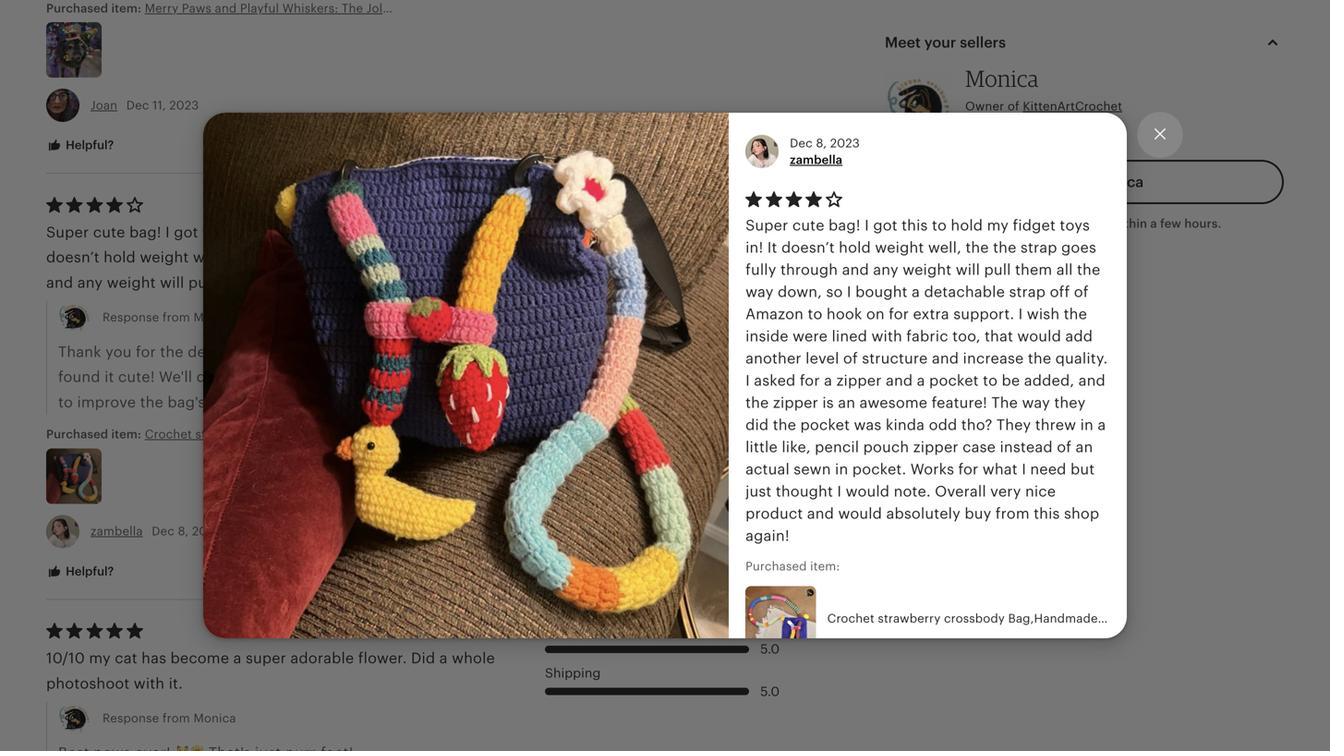 Task type: describe. For each thing, give the bounding box(es) containing it.
customer service
[[545, 282, 654, 296]]

zambella added a photo of their purchase dialog
[[0, 0, 1331, 751]]

just
[[746, 483, 772, 500]]

customer
[[545, 282, 606, 296]]

note.
[[894, 483, 931, 500]]

off
[[1050, 284, 1070, 300]]

2 vertical spatial from
[[163, 712, 190, 725]]

1 vertical spatial purchased
[[46, 427, 108, 441]]

purchased item: inside zambella added a photo of their purchase dialog
[[746, 560, 840, 574]]

this
[[948, 217, 972, 231]]

zambella added a photo of their purchase image
[[203, 113, 729, 639]]

2 vertical spatial to
[[983, 373, 998, 389]]

1 horizontal spatial this
[[1034, 506, 1060, 522]]

i left the asked
[[746, 373, 750, 389]]

lined
[[832, 328, 868, 345]]

zambella
[[790, 153, 843, 167]]

item: inside zambella added a photo of their purchase dialog
[[811, 560, 840, 574]]

0 vertical spatial from
[[163, 310, 190, 324]]

adorable
[[291, 650, 354, 667]]

hours.
[[1185, 217, 1222, 231]]

11,
[[153, 98, 166, 112]]

10/10 my cat has become a super adorable flower. did a whole photoshoot with it.
[[46, 650, 495, 692]]

shipping for purchased item:
[[545, 239, 601, 254]]

through
[[781, 262, 838, 278]]

1 vertical spatial weight
[[903, 262, 952, 278]]

of right off
[[1074, 284, 1089, 300]]

2023 for dec 8, 2023 zambella
[[831, 136, 860, 150]]

kinda
[[886, 417, 925, 434]]

whole
[[452, 650, 495, 667]]

with inside 10/10 my cat has become a super adorable flower. did a whole photoshoot with it.
[[134, 675, 165, 692]]

goes
[[1062, 239, 1097, 256]]

level
[[806, 350, 840, 367]]

bag!
[[829, 217, 861, 234]]

i right thought
[[838, 483, 842, 500]]

my inside 10/10 my cat has become a super adorable flower. did a whole photoshoot with it.
[[89, 650, 111, 667]]

1 vertical spatial monica
[[194, 310, 236, 324]]

0 vertical spatial purchased
[[46, 1, 108, 15]]

added,
[[1025, 373, 1075, 389]]

0 vertical spatial hold
[[951, 217, 983, 234]]

view details of this review photo by joan image
[[46, 22, 102, 78]]

0 vertical spatial an
[[838, 395, 856, 411]]

1 horizontal spatial to
[[932, 217, 947, 234]]

of inside the monica owner of
[[1008, 99, 1020, 113]]

10/10
[[46, 650, 85, 667]]

2 vertical spatial for
[[959, 461, 979, 478]]

the up will
[[966, 239, 989, 256]]

odd
[[929, 417, 958, 434]]

the up did
[[746, 395, 769, 411]]

did
[[411, 650, 436, 667]]

1 horizontal spatial an
[[1076, 439, 1094, 456]]

dec for dec 11, 2023
[[126, 98, 149, 112]]

they
[[1055, 395, 1086, 411]]

a up extra
[[912, 284, 920, 300]]

become
[[170, 650, 229, 667]]

feature!
[[932, 395, 988, 411]]

2 horizontal spatial zipper
[[914, 439, 959, 456]]

monica image
[[885, 70, 955, 139]]

too,
[[953, 328, 981, 345]]

was
[[854, 417, 882, 434]]

the up added,
[[1028, 350, 1052, 367]]

works
[[911, 461, 955, 478]]

super cute bag! i got this to hold my fidget toys in! it doesn't hold weight well, the the strap goes fully through and any weight will pull them all the way down, so i bought a detachable strap off of amazon to hook on for extra support. i wish the inside were lined with fabric too, that would add another level of structure and increase the quality. i asked for a zipper and a pocket to be added, and the zipper is an awesome feature! the way they did the pocket was kinda odd tho? they threw in a little like, pencil pouch zipper case instead of an actual sewn in pocket. works for what i need but just thought i would note. overall very nice product and would absolutely buy from this shop again!
[[746, 217, 1108, 544]]

1 horizontal spatial zipper
[[837, 373, 882, 389]]

any
[[874, 262, 899, 278]]

tho?
[[962, 417, 993, 434]]

be
[[1002, 373, 1021, 389]]

shipping for 10/10 my cat has become a super adorable flower. did a whole photoshoot with it.
[[545, 666, 601, 681]]

and down thought
[[807, 506, 835, 522]]

1 vertical spatial would
[[846, 483, 890, 500]]

of down the threw
[[1057, 439, 1072, 456]]

1 response from monica from the top
[[103, 310, 236, 324]]

the up add
[[1064, 306, 1088, 323]]

super
[[246, 650, 287, 667]]

i right so
[[847, 284, 852, 300]]

down,
[[778, 284, 822, 300]]

detachable
[[925, 284, 1005, 300]]

0 horizontal spatial to
[[808, 306, 823, 323]]

pocket.
[[853, 461, 907, 478]]

on
[[867, 306, 885, 323]]

1 vertical spatial strap
[[1010, 284, 1046, 300]]

shop
[[1065, 506, 1100, 522]]

very
[[991, 483, 1022, 500]]

that
[[985, 328, 1014, 345]]

wish
[[1027, 306, 1060, 323]]

extra
[[913, 306, 950, 323]]

0 vertical spatial weight
[[875, 239, 925, 256]]

0 vertical spatial strap
[[1021, 239, 1058, 256]]

2023 for dec 8, 2023
[[192, 525, 222, 538]]

dec 8, 2023 zambella
[[790, 136, 860, 167]]

my inside super cute bag! i got this to hold my fidget toys in! it doesn't hold weight well, the the strap goes fully through and any weight will pull them all the way down, so i bought a detachable strap off of amazon to hook on for extra support. i wish the inside were lined with fabric too, that would add another level of structure and increase the quality. i asked for a zipper and a pocket to be added, and the zipper is an awesome feature! the way they did the pocket was kinda odd tho? they threw in a little like, pencil pouch zipper case instead of an actual sewn in pocket. works for what i need but just thought i would note. overall very nice product and would absolutely buy from this shop again!
[[987, 217, 1009, 234]]

increase
[[963, 350, 1024, 367]]

1 horizontal spatial for
[[889, 306, 909, 323]]

the right all
[[1078, 262, 1101, 278]]

and left the any
[[842, 262, 869, 278]]

usually
[[1010, 217, 1051, 231]]

and down quality.
[[1079, 373, 1106, 389]]

quality.
[[1056, 350, 1108, 367]]

monica owner of
[[966, 65, 1039, 113]]

dec 11, 2023
[[123, 98, 199, 112]]

of down lined
[[844, 350, 858, 367]]

8, for dec 8, 2023
[[178, 525, 189, 538]]

need
[[1031, 461, 1067, 478]]

cute
[[793, 217, 825, 234]]

seller
[[975, 217, 1006, 231]]

it
[[768, 239, 778, 256]]

super
[[746, 217, 789, 234]]

overall
[[935, 483, 987, 500]]

service
[[610, 282, 654, 296]]

fabric
[[907, 328, 949, 345]]

2 vertical spatial monica
[[194, 712, 236, 725]]

0 vertical spatial this
[[902, 217, 928, 234]]

but
[[1071, 461, 1095, 478]]

this seller usually responds within a few hours.
[[948, 217, 1222, 231]]

threw
[[1036, 417, 1077, 434]]

will
[[956, 262, 981, 278]]

they
[[997, 417, 1032, 434]]

flower.
[[358, 650, 407, 667]]

0 vertical spatial item:
[[111, 1, 141, 15]]

0 vertical spatial monica
[[966, 65, 1039, 92]]

awesome
[[860, 395, 928, 411]]



Task type: vqa. For each thing, say whether or not it's contained in the screenshot.
the IT!
no



Task type: locate. For each thing, give the bounding box(es) containing it.
hold
[[951, 217, 983, 234], [839, 239, 871, 256]]

pull
[[985, 262, 1012, 278]]

sewn
[[794, 461, 831, 478]]

item quality for purchased item:
[[545, 197, 618, 212]]

purchased up view details of this review photo by zambella
[[46, 427, 108, 441]]

view details of this review photo by zambella image
[[46, 448, 102, 504]]

zambella image
[[746, 135, 779, 168]]

0 vertical spatial way
[[746, 284, 774, 300]]

4.0 up inside
[[761, 300, 781, 315]]

2 vertical spatial purchased item:
[[746, 560, 840, 574]]

fidget
[[1013, 217, 1056, 234]]

0 horizontal spatial hold
[[839, 239, 871, 256]]

1 horizontal spatial pocket
[[930, 373, 979, 389]]

1 horizontal spatial my
[[987, 217, 1009, 234]]

inside
[[746, 328, 789, 345]]

3 5.0 from the top
[[761, 684, 780, 699]]

a left 'few'
[[1151, 217, 1158, 231]]

an up the but
[[1076, 439, 1094, 456]]

purchased down again!
[[746, 560, 807, 574]]

1 vertical spatial zipper
[[773, 395, 819, 411]]

0 horizontal spatial in
[[835, 461, 849, 478]]

1 vertical spatial my
[[89, 650, 111, 667]]

from inside super cute bag! i got this to hold my fidget toys in! it doesn't hold weight well, the the strap goes fully through and any weight will pull them all the way down, so i bought a detachable strap off of amazon to hook on for extra support. i wish the inside were lined with fabric too, that would add another level of structure and increase the quality. i asked for a zipper and a pocket to be added, and the zipper is an awesome feature! the way they did the pocket was kinda odd tho? they threw in a little like, pencil pouch zipper case instead of an actual sewn in pocket. works for what i need but just thought i would note. overall very nice product and would absolutely buy from this shop again!
[[996, 506, 1030, 522]]

well,
[[929, 239, 962, 256]]

has
[[142, 650, 166, 667]]

1 vertical spatial response from monica
[[103, 712, 236, 725]]

1 horizontal spatial way
[[1022, 395, 1051, 411]]

pocket down is
[[801, 417, 850, 434]]

1 vertical spatial for
[[800, 373, 820, 389]]

4.0
[[761, 216, 781, 230], [761, 300, 781, 315]]

0 vertical spatial 8,
[[816, 136, 827, 150]]

item for 10/10 my cat has become a super adorable flower. did a whole photoshoot with it.
[[545, 624, 573, 638]]

0 vertical spatial shipping
[[545, 239, 601, 254]]

2 vertical spatial purchased
[[746, 560, 807, 574]]

1 vertical spatial hold
[[839, 239, 871, 256]]

pocket up feature!
[[930, 373, 979, 389]]

0 vertical spatial quality
[[577, 197, 618, 212]]

strap down fidget on the right top of the page
[[1021, 239, 1058, 256]]

1 vertical spatial way
[[1022, 395, 1051, 411]]

i down instead
[[1022, 461, 1027, 478]]

crochet strawberry crossbody bag,handmade strawberry bag,knitted strawberry bag,crochet purse crossbody bags finished product,gifts for her image
[[746, 586, 817, 657]]

0 vertical spatial response
[[103, 310, 159, 324]]

0 vertical spatial 2023
[[169, 98, 199, 112]]

zipper up works
[[914, 439, 959, 456]]

0 horizontal spatial pocket
[[801, 417, 850, 434]]

0 horizontal spatial with
[[134, 675, 165, 692]]

product
[[746, 506, 803, 522]]

a down structure
[[917, 373, 926, 389]]

and
[[842, 262, 869, 278], [932, 350, 959, 367], [886, 373, 913, 389], [1079, 373, 1106, 389], [807, 506, 835, 522]]

2 shipping from the top
[[545, 666, 601, 681]]

with up structure
[[872, 328, 903, 345]]

1 vertical spatial dec
[[790, 136, 813, 150]]

0 vertical spatial to
[[932, 217, 947, 234]]

1 vertical spatial in
[[835, 461, 849, 478]]

buy
[[965, 506, 992, 522]]

a left super
[[233, 650, 242, 667]]

0 horizontal spatial zipper
[[773, 395, 819, 411]]

4.0 for customer service
[[761, 300, 781, 315]]

0 vertical spatial in
[[1081, 417, 1094, 434]]

a
[[1151, 217, 1158, 231], [912, 284, 920, 300], [824, 373, 833, 389], [917, 373, 926, 389], [1098, 417, 1106, 434], [233, 650, 242, 667], [440, 650, 448, 667]]

zipper
[[837, 373, 882, 389], [773, 395, 819, 411], [914, 439, 959, 456]]

the up like,
[[773, 417, 797, 434]]

dec for dec 8, 2023
[[152, 525, 175, 538]]

for down level
[[800, 373, 820, 389]]

add
[[1066, 328, 1093, 345]]

8, for dec 8, 2023 zambella
[[816, 136, 827, 150]]

cat
[[115, 650, 137, 667]]

1 vertical spatial 2023
[[831, 136, 860, 150]]

4.0 up it
[[761, 216, 781, 230]]

my left "cat" at the bottom
[[89, 650, 111, 667]]

photoshoot
[[46, 675, 130, 692]]

0 vertical spatial 4.0
[[761, 216, 781, 230]]

asked
[[754, 373, 796, 389]]

hook
[[827, 306, 863, 323]]

this right 'got'
[[902, 217, 928, 234]]

in down they
[[1081, 417, 1094, 434]]

0 horizontal spatial way
[[746, 284, 774, 300]]

it.
[[169, 675, 183, 692]]

a right the threw
[[1098, 417, 1106, 434]]

absolutely
[[887, 506, 961, 522]]

way down the fully
[[746, 284, 774, 300]]

little
[[746, 439, 778, 456]]

1 vertical spatial item
[[545, 624, 573, 638]]

dec inside dec 8, 2023 zambella
[[790, 136, 813, 150]]

and down structure
[[886, 373, 913, 389]]

0 vertical spatial pocket
[[930, 373, 979, 389]]

my left "usually"
[[987, 217, 1009, 234]]

quality for purchased item:
[[577, 197, 618, 212]]

structure
[[862, 350, 928, 367]]

a up is
[[824, 373, 833, 389]]

weight up the any
[[875, 239, 925, 256]]

1 horizontal spatial 8,
[[816, 136, 827, 150]]

0 horizontal spatial this
[[902, 217, 928, 234]]

2023 inside dec 8, 2023 zambella
[[831, 136, 860, 150]]

like,
[[782, 439, 811, 456]]

1 shipping from the top
[[545, 239, 601, 254]]

purchased up view details of this review photo by joan
[[46, 1, 108, 15]]

2 vertical spatial 2023
[[192, 525, 222, 538]]

0 vertical spatial zipper
[[837, 373, 882, 389]]

with inside super cute bag! i got this to hold my fidget toys in! it doesn't hold weight well, the the strap goes fully through and any weight will pull them all the way down, so i bought a detachable strap off of amazon to hook on for extra support. i wish the inside were lined with fabric too, that would add another level of structure and increase the quality. i asked for a zipper and a pocket to be added, and the zipper is an awesome feature! the way they did the pocket was kinda odd tho? they threw in a little like, pencil pouch zipper case instead of an actual sewn in pocket. works for what i need but just thought i would note. overall very nice product and would absolutely buy from this shop again!
[[872, 328, 903, 345]]

purchased item: up view details of this review photo by joan
[[46, 1, 145, 15]]

dec
[[126, 98, 149, 112], [790, 136, 813, 150], [152, 525, 175, 538]]

weight down well,
[[903, 262, 952, 278]]

hold up well,
[[951, 217, 983, 234]]

so
[[827, 284, 843, 300]]

8, inside dec 8, 2023 zambella
[[816, 136, 827, 150]]

within
[[1112, 217, 1148, 231]]

amazon
[[746, 306, 804, 323]]

and down fabric
[[932, 350, 959, 367]]

purchased
[[46, 1, 108, 15], [46, 427, 108, 441], [746, 560, 807, 574]]

1 item from the top
[[545, 197, 573, 212]]

2 vertical spatial item:
[[811, 560, 840, 574]]

1 vertical spatial response
[[103, 712, 159, 725]]

1 vertical spatial item:
[[111, 427, 141, 441]]

purchased inside zambella added a photo of their purchase dialog
[[746, 560, 807, 574]]

1 4.0 from the top
[[761, 216, 781, 230]]

1 item quality from the top
[[545, 197, 618, 212]]

1 horizontal spatial hold
[[951, 217, 983, 234]]

support.
[[954, 306, 1015, 323]]

0 vertical spatial for
[[889, 306, 909, 323]]

1 vertical spatial 4.0
[[761, 300, 781, 315]]

in down pencil
[[835, 461, 849, 478]]

1 vertical spatial item quality
[[545, 624, 618, 638]]

with down has
[[134, 675, 165, 692]]

in!
[[746, 239, 764, 256]]

were
[[793, 328, 828, 345]]

instead
[[1000, 439, 1053, 456]]

1 vertical spatial purchased item:
[[46, 427, 145, 441]]

0 vertical spatial would
[[1018, 328, 1062, 345]]

strap down them
[[1010, 284, 1046, 300]]

i left 'got'
[[865, 217, 870, 234]]

for
[[889, 306, 909, 323], [800, 373, 820, 389], [959, 461, 979, 478]]

2 vertical spatial would
[[839, 506, 883, 522]]

0 horizontal spatial dec
[[126, 98, 149, 112]]

item for purchased item:
[[545, 197, 573, 212]]

zipper up awesome
[[837, 373, 882, 389]]

1 vertical spatial this
[[1034, 506, 1060, 522]]

1 horizontal spatial dec
[[152, 525, 175, 538]]

2 horizontal spatial for
[[959, 461, 979, 478]]

2 item quality from the top
[[545, 624, 618, 638]]

2 quality from the top
[[577, 624, 618, 638]]

i left wish
[[1019, 306, 1023, 323]]

1 vertical spatial 5.0
[[761, 642, 780, 657]]

5.0
[[761, 258, 780, 273], [761, 642, 780, 657], [761, 684, 780, 699]]

0 horizontal spatial an
[[838, 395, 856, 411]]

dec for dec 8, 2023 zambella
[[790, 136, 813, 150]]

an right is
[[838, 395, 856, 411]]

monica
[[966, 65, 1039, 92], [194, 310, 236, 324], [194, 712, 236, 725]]

to left this
[[932, 217, 947, 234]]

this down nice
[[1034, 506, 1060, 522]]

way
[[746, 284, 774, 300], [1022, 395, 1051, 411]]

to up the were
[[808, 306, 823, 323]]

5.0 for purchased item:
[[761, 258, 780, 273]]

item:
[[111, 1, 141, 15], [111, 427, 141, 441], [811, 560, 840, 574]]

doesn't
[[782, 239, 835, 256]]

0 vertical spatial dec
[[126, 98, 149, 112]]

2 vertical spatial 5.0
[[761, 684, 780, 699]]

in
[[1081, 417, 1094, 434], [835, 461, 849, 478]]

a right did
[[440, 650, 448, 667]]

from
[[163, 310, 190, 324], [996, 506, 1030, 522], [163, 712, 190, 725]]

again!
[[746, 528, 790, 544]]

another
[[746, 350, 802, 367]]

0 vertical spatial with
[[872, 328, 903, 345]]

2 4.0 from the top
[[761, 300, 781, 315]]

hold down bag!
[[839, 239, 871, 256]]

0 vertical spatial 5.0
[[761, 258, 780, 273]]

case
[[963, 439, 996, 456]]

owner
[[966, 99, 1005, 113]]

2023 for dec 11, 2023
[[169, 98, 199, 112]]

0 vertical spatial response from monica
[[103, 310, 236, 324]]

actual
[[746, 461, 790, 478]]

2 horizontal spatial to
[[983, 373, 998, 389]]

dec 8, 2023
[[148, 525, 222, 538]]

4.0 for item quality
[[761, 216, 781, 230]]

quality for 10/10 my cat has become a super adorable flower. did a whole photoshoot with it.
[[577, 624, 618, 638]]

quality
[[577, 197, 618, 212], [577, 624, 618, 638]]

to
[[932, 217, 947, 234], [808, 306, 823, 323], [983, 373, 998, 389]]

1 5.0 from the top
[[761, 258, 780, 273]]

1 horizontal spatial in
[[1081, 417, 1094, 434]]

pouch
[[864, 439, 910, 456]]

1 vertical spatial with
[[134, 675, 165, 692]]

thought
[[776, 483, 834, 500]]

2 vertical spatial zipper
[[914, 439, 959, 456]]

toys
[[1060, 217, 1091, 234]]

1 quality from the top
[[577, 197, 618, 212]]

purchased item: up view details of this review photo by zambella
[[46, 427, 145, 441]]

zambella link
[[790, 153, 843, 167]]

purchased item:
[[46, 1, 145, 15], [46, 427, 145, 441], [746, 560, 840, 574]]

2 horizontal spatial dec
[[790, 136, 813, 150]]

them
[[1016, 262, 1053, 278]]

zipper down the asked
[[773, 395, 819, 411]]

8,
[[816, 136, 827, 150], [178, 525, 189, 538]]

item quality
[[545, 197, 618, 212], [545, 624, 618, 638]]

the up pull
[[994, 239, 1017, 256]]

0 vertical spatial item quality
[[545, 197, 618, 212]]

for up overall
[[959, 461, 979, 478]]

1 vertical spatial an
[[1076, 439, 1094, 456]]

2 item from the top
[[545, 624, 573, 638]]

1 vertical spatial shipping
[[545, 666, 601, 681]]

5.0 for 10/10 my cat has become a super adorable flower. did a whole photoshoot with it.
[[761, 684, 780, 699]]

0 horizontal spatial 8,
[[178, 525, 189, 538]]

1 vertical spatial pocket
[[801, 417, 850, 434]]

1 horizontal spatial with
[[872, 328, 903, 345]]

bought
[[856, 284, 908, 300]]

1 vertical spatial to
[[808, 306, 823, 323]]

2 5.0 from the top
[[761, 642, 780, 657]]

item quality for 10/10 my cat has become a super adorable flower. did a whole photoshoot with it.
[[545, 624, 618, 638]]

of right owner
[[1008, 99, 1020, 113]]

0 vertical spatial purchased item:
[[46, 1, 145, 15]]

did
[[746, 417, 769, 434]]

0 horizontal spatial my
[[89, 650, 111, 667]]

all
[[1057, 262, 1073, 278]]

way down added,
[[1022, 395, 1051, 411]]

2023
[[169, 98, 199, 112], [831, 136, 860, 150], [192, 525, 222, 538]]

2 response from monica from the top
[[103, 712, 236, 725]]

pencil
[[815, 439, 860, 456]]

0 vertical spatial my
[[987, 217, 1009, 234]]

fully
[[746, 262, 777, 278]]

my
[[987, 217, 1009, 234], [89, 650, 111, 667]]

0 vertical spatial item
[[545, 197, 573, 212]]

2 response from the top
[[103, 712, 159, 725]]

to left be on the right
[[983, 373, 998, 389]]

1 response from the top
[[103, 310, 159, 324]]

few
[[1161, 217, 1182, 231]]

this
[[902, 217, 928, 234], [1034, 506, 1060, 522]]

i
[[865, 217, 870, 234], [847, 284, 852, 300], [1019, 306, 1023, 323], [746, 373, 750, 389], [1022, 461, 1027, 478], [838, 483, 842, 500]]

1 vertical spatial from
[[996, 506, 1030, 522]]

2 vertical spatial dec
[[152, 525, 175, 538]]

the
[[992, 395, 1018, 411]]

1 vertical spatial 8,
[[178, 525, 189, 538]]

0 horizontal spatial for
[[800, 373, 820, 389]]

purchased item: down again!
[[746, 560, 840, 574]]

response
[[103, 310, 159, 324], [103, 712, 159, 725]]

for right "on"
[[889, 306, 909, 323]]



